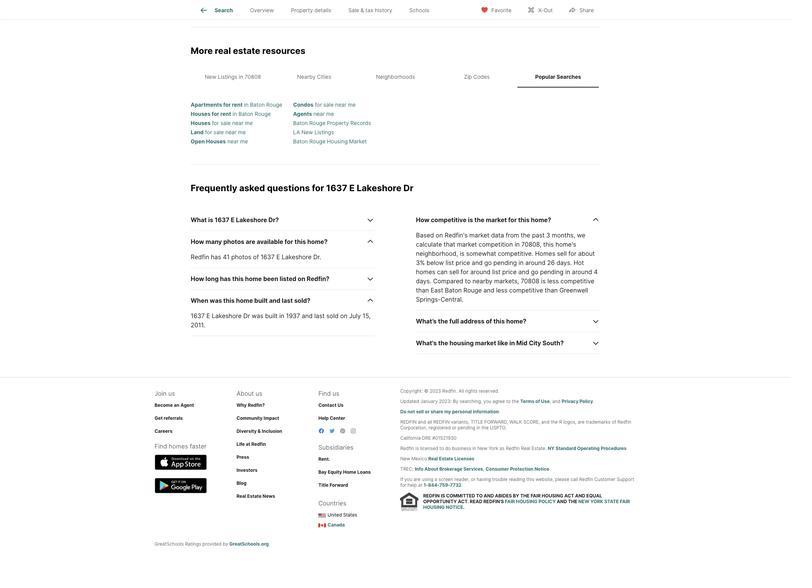 Task type: locate. For each thing, give the bounding box(es) containing it.
0 vertical spatial redfin?
[[307, 275, 330, 283]]

to left nearby
[[465, 277, 471, 285]]

this up from
[[519, 216, 530, 224]]

e inside '1637 e lakeshore dr was built in 1937 and last sold on july 15, 2011.'
[[207, 312, 210, 320]]

to inside based on redfin's market data  from the past 3 months, we calculate that market competition in 70808, this home's neighborhood, is somewhat competitive. homes sell for about 3% below list price and  go pending in around 26 days. hot homes can  sell for around list price and  go pending in around 4 days. compared to nearby markets, 70808 is less competitive than east baton rouge and less competitive than greenwell springs-central.
[[465, 277, 471, 285]]

1 horizontal spatial go
[[531, 268, 539, 276]]

0 vertical spatial price
[[456, 259, 471, 267]]

2 vertical spatial sale
[[214, 129, 224, 136]]

home? for how competitive is the market for this home?
[[531, 216, 552, 224]]

1 horizontal spatial us
[[256, 390, 263, 397]]

1 horizontal spatial find
[[319, 390, 331, 397]]

dr inside '1637 e lakeshore dr was built in 1937 and last sold on july 15, 2011.'
[[244, 312, 250, 320]]

lakeshore
[[357, 183, 402, 194], [236, 216, 267, 224], [282, 253, 312, 261], [212, 312, 242, 320]]

1 horizontal spatial listings
[[315, 129, 334, 136]]

new
[[205, 73, 217, 80], [302, 129, 313, 136], [478, 446, 488, 451], [401, 456, 411, 462]]

us flag image
[[319, 514, 326, 517]]

redfin? up community impact button
[[248, 402, 265, 408]]

1 us from the left
[[168, 390, 175, 397]]

and up markets,
[[519, 268, 530, 276]]

redfin inside redfin is committed to and abides by the fair housing act and equal opportunity act. read redfin's
[[424, 493, 440, 499]]

redfin for and
[[401, 419, 417, 425]]

this inside the if you are using a screen reader, or having trouble reading this website, please call redfin customer support for help at
[[527, 477, 535, 482]]

rights
[[466, 388, 478, 394]]

equal
[[587, 493, 603, 499]]

center
[[330, 415, 346, 421]]

market inside what's the housing market like in mid city south? dropdown button
[[476, 339, 497, 347]]

trec: info about brokerage services , consumer protection notice
[[401, 466, 550, 472]]

0 vertical spatial less
[[548, 277, 559, 285]]

mexico
[[412, 456, 427, 462]]

baton
[[250, 101, 265, 108], [239, 111, 253, 117], [293, 120, 308, 126], [293, 138, 308, 145], [445, 287, 462, 294]]

0 horizontal spatial homes
[[169, 443, 188, 450]]

houses down "apartments"
[[191, 111, 211, 117]]

redfin
[[401, 419, 417, 425], [434, 419, 450, 425], [424, 493, 440, 499]]

1 vertical spatial homes
[[169, 443, 188, 450]]

market inside how competitive is the market for this home? dropdown button
[[486, 216, 507, 224]]

near down the 'houses for rent in baton rouge'
[[232, 120, 244, 126]]

for left help in the right bottom of the page
[[401, 482, 407, 488]]

0 horizontal spatial the
[[521, 493, 530, 499]]

0 vertical spatial find
[[319, 390, 331, 397]]

homes inside based on redfin's market data  from the past 3 months, we calculate that market competition in 70808, this home's neighborhood, is somewhat competitive. homes sell for about 3% below list price and  go pending in around 26 days. hot homes can  sell for around list price and  go pending in around 4 days. compared to nearby markets, 70808 is less competitive than east baton rouge and less competitive than greenwell springs-central.
[[416, 268, 436, 276]]

1 horizontal spatial to
[[465, 277, 471, 285]]

dr?
[[269, 216, 279, 224]]

for up the land for sale near me
[[212, 120, 219, 126]]

0 horizontal spatial about
[[237, 390, 254, 397]]

this
[[519, 216, 530, 224], [295, 238, 306, 246], [544, 241, 554, 248], [232, 275, 244, 283], [224, 297, 235, 304], [494, 317, 505, 325], [527, 477, 535, 482]]

2 horizontal spatial sell
[[558, 250, 567, 257]]

search
[[215, 7, 233, 13]]

0 vertical spatial about
[[237, 390, 254, 397]]

1 than from the left
[[416, 287, 429, 294]]

houses down the land for sale near me
[[206, 138, 226, 145]]

springs-
[[416, 296, 441, 303]]

or inside the if you are using a screen reader, or having trouble reading this website, please call redfin customer support for help at
[[471, 477, 476, 482]]

1 horizontal spatial fair
[[531, 493, 541, 499]]

2011.
[[191, 321, 206, 329]]

2 vertical spatial or
[[471, 477, 476, 482]]

this inside based on redfin's market data  from the past 3 months, we calculate that market competition in 70808, this home's neighborhood, is somewhat competitive. homes sell for about 3% below list price and  go pending in around 26 days. hot homes can  sell for around list price and  go pending in around 4 days. compared to nearby markets, 70808 is less competitive than east baton rouge and less competitive than greenwell springs-central.
[[544, 241, 554, 248]]

is inside how competitive is the market for this home? dropdown button
[[468, 216, 474, 224]]

rent. button
[[319, 456, 330, 462]]

nearby
[[473, 277, 493, 285]]

1 vertical spatial property
[[327, 120, 349, 126]]

1 horizontal spatial redfin?
[[307, 275, 330, 283]]

la
[[293, 129, 300, 136]]

1 horizontal spatial sell
[[450, 268, 459, 276]]

to right 'agree' in the right of the page
[[507, 399, 511, 404]]

title forward
[[319, 482, 348, 488]]

2 tab list from the top
[[191, 66, 601, 88]]

around down hot
[[573, 268, 593, 276]]

0 vertical spatial photos
[[224, 238, 245, 246]]

you right if
[[405, 477, 413, 482]]

me for land for sale near me
[[238, 129, 246, 136]]

1 vertical spatial sell
[[450, 268, 459, 276]]

what's the housing market like in mid city south?
[[416, 339, 564, 347]]

baton up central.
[[445, 287, 462, 294]]

redfin? inside dropdown button
[[307, 275, 330, 283]]

and inside dropdown button
[[269, 297, 281, 304]]

are inside dropdown button
[[246, 238, 256, 246]]

if you are using a screen reader, or having trouble reading this website, please call redfin customer support for help at
[[401, 477, 635, 488]]

rent up the 'houses for rent in baton rouge'
[[232, 101, 243, 108]]

1 horizontal spatial &
[[361, 7, 364, 13]]

you
[[484, 399, 492, 404], [405, 477, 413, 482]]

and right use
[[553, 399, 561, 404]]

download the redfin app on the apple app store image
[[155, 455, 207, 470]]

& right diversity
[[258, 428, 261, 434]]

2 us from the left
[[256, 390, 263, 397]]

asked
[[239, 183, 265, 194]]

us for find us
[[333, 390, 340, 397]]

0 horizontal spatial 70808
[[245, 73, 261, 80]]

you inside the if you are using a screen reader, or having trouble reading this website, please call redfin customer support for help at
[[405, 477, 413, 482]]

1 horizontal spatial around
[[526, 259, 546, 267]]

new inside tab
[[205, 73, 217, 80]]

last left sold
[[315, 312, 325, 320]]

2 horizontal spatial home?
[[531, 216, 552, 224]]

2 horizontal spatial or
[[471, 477, 476, 482]]

1 horizontal spatial less
[[548, 277, 559, 285]]

impact
[[264, 415, 279, 421]]

you up information
[[484, 399, 492, 404]]

0 horizontal spatial on
[[298, 275, 306, 283]]

careers button
[[155, 428, 173, 434]]

0 horizontal spatial listings
[[218, 73, 238, 80]]

records
[[351, 120, 371, 126]]

around up nearby
[[471, 268, 491, 276]]

on inside based on redfin's market data  from the past 3 months, we calculate that market competition in 70808, this home's neighborhood, is somewhat competitive. homes sell for about 3% below list price and  go pending in around 26 days. hot homes can  sell for around list price and  go pending in around 4 days. compared to nearby markets, 70808 is less competitive than east baton rouge and less competitive than greenwell springs-central.
[[436, 231, 443, 239]]

more
[[191, 46, 213, 56]]

was down when was this home built and last sold? on the bottom of the page
[[252, 312, 264, 320]]

redfin inside "redfin and all redfin variants, title forward, walk score, and the r logos, are trademarks of redfin corporation, registered or pending in the uspto."
[[618, 419, 632, 425]]

at left 1-
[[419, 482, 423, 488]]

near for condos for sale near me
[[335, 101, 347, 108]]

canadian flag image
[[319, 524, 326, 527]]

real down the licensed
[[429, 456, 438, 462]]

greatschools ratings provided by greatschools.org .
[[155, 541, 270, 547]]

0 horizontal spatial home?
[[308, 238, 328, 246]]

rent for houses for rent
[[221, 111, 231, 117]]

greatschools.org link
[[230, 541, 269, 547]]

is
[[441, 493, 446, 499]]

2 vertical spatial pending
[[458, 425, 476, 431]]

go down homes
[[531, 268, 539, 276]]

0 vertical spatial 70808
[[245, 73, 261, 80]]

market up data
[[486, 216, 507, 224]]

real left estate.
[[522, 446, 531, 451]]

opportunity
[[424, 499, 457, 505]]

0 vertical spatial listings
[[218, 73, 238, 80]]

2 horizontal spatial and
[[576, 493, 586, 499]]

overview tab
[[242, 1, 283, 20]]

why redfin? button
[[237, 402, 265, 408]]

consumer
[[486, 466, 510, 472]]

home? up mid
[[507, 317, 527, 325]]

in down 'estate'
[[239, 73, 243, 80]]

70808 right markets,
[[521, 277, 540, 285]]

cities
[[317, 73, 332, 80]]

3 us from the left
[[333, 390, 340, 397]]

us up 'us'
[[333, 390, 340, 397]]

how for how many photos are available for this home?
[[191, 238, 204, 246]]

redfin down not in the bottom right of the page
[[401, 419, 417, 425]]

0 horizontal spatial pending
[[458, 425, 476, 431]]

rent up houses for sale near me
[[221, 111, 231, 117]]

and up '1637 e lakeshore dr was built in 1937 and last sold on july 15, 2011.'
[[269, 297, 281, 304]]

1 tab list from the top
[[191, 0, 445, 20]]

2 horizontal spatial fair
[[621, 499, 631, 505]]

0 horizontal spatial property
[[291, 7, 313, 13]]

calculate
[[416, 241, 442, 248]]

built down "how long has this home been listed on redfin?"
[[255, 297, 268, 304]]

canada
[[328, 522, 345, 528]]

life at redfin
[[237, 441, 266, 447]]

1 horizontal spatial you
[[484, 399, 492, 404]]

are right logos,
[[578, 419, 585, 425]]

home down "how long has this home been listed on redfin?"
[[236, 297, 253, 304]]

or left share
[[425, 409, 430, 415]]

find for find homes faster
[[155, 443, 167, 450]]

& left tax at left
[[361, 7, 364, 13]]

the right by in the right bottom of the page
[[521, 493, 530, 499]]

70808 inside based on redfin's market data  from the past 3 months, we calculate that market competition in 70808, this home's neighborhood, is somewhat competitive. homes sell for about 3% below list price and  go pending in around 26 days. hot homes can  sell for around list price and  go pending in around 4 days. compared to nearby markets, 70808 is less competitive than east baton rouge and less competitive than greenwell springs-central.
[[521, 277, 540, 285]]

how up the based
[[416, 216, 430, 224]]

contact
[[319, 402, 337, 408]]

new listings in 70808 tab
[[192, 67, 274, 86]]

and right the 1937
[[302, 312, 313, 320]]

2 vertical spatial real
[[237, 493, 246, 499]]

1 vertical spatial has
[[220, 275, 231, 283]]

0 horizontal spatial ,
[[484, 466, 485, 472]]

how left long
[[191, 275, 204, 283]]

e
[[350, 183, 355, 194], [231, 216, 235, 224], [277, 253, 280, 261], [207, 312, 210, 320]]

how competitive is the market for this home? button
[[416, 209, 601, 231]]

0 horizontal spatial competitive
[[431, 216, 467, 224]]

zip
[[464, 73, 472, 80]]

0 vertical spatial list
[[446, 259, 454, 267]]

of right the address
[[486, 317, 493, 325]]

home? up "past"
[[531, 216, 552, 224]]

us right join
[[168, 390, 175, 397]]

greenwell
[[560, 287, 589, 294]]

1 vertical spatial built
[[265, 312, 278, 320]]

1 vertical spatial 70808
[[521, 277, 540, 285]]

popular searches tab
[[518, 67, 599, 86]]

sell right not in the bottom right of the page
[[416, 409, 424, 415]]

1 vertical spatial home?
[[308, 238, 328, 246]]

how for how long has this home been listed on redfin?
[[191, 275, 204, 283]]

0 vertical spatial property
[[291, 7, 313, 13]]

reserved.
[[479, 388, 500, 394]]

tab list
[[191, 0, 445, 20], [191, 66, 601, 88]]

1 vertical spatial at
[[419, 482, 423, 488]]

in left the 1937
[[280, 312, 285, 320]]

1 vertical spatial to
[[507, 399, 511, 404]]

home? inside how many photos are available for this home? dropdown button
[[308, 238, 328, 246]]

pending inside "redfin and all redfin variants, title forward, walk score, and the r logos, are trademarks of redfin corporation, registered or pending in the uspto."
[[458, 425, 476, 431]]

photos
[[224, 238, 245, 246], [232, 253, 252, 261]]

1 horizontal spatial on
[[341, 312, 348, 320]]

york
[[591, 499, 604, 505]]

fair
[[531, 493, 541, 499], [505, 499, 515, 505], [621, 499, 631, 505]]

how many photos are available for this home?
[[191, 238, 328, 246]]

act
[[565, 493, 575, 499]]

on inside dropdown button
[[298, 275, 306, 283]]

market left the like
[[476, 339, 497, 347]]

1 vertical spatial dr
[[244, 312, 250, 320]]

press button
[[237, 454, 249, 460]]

sale & tax history tab
[[340, 1, 401, 20]]

careers
[[155, 428, 173, 434]]

built
[[255, 297, 268, 304], [265, 312, 278, 320]]

ratings
[[185, 541, 201, 547]]

0 horizontal spatial are
[[246, 238, 256, 246]]

go down somewhat
[[485, 259, 492, 267]]

1 vertical spatial or
[[452, 425, 457, 431]]

life
[[237, 441, 245, 447]]

& inside tab
[[361, 7, 364, 13]]

1 horizontal spatial are
[[414, 477, 421, 482]]

listings down real
[[218, 73, 238, 80]]

based on redfin's market data  from the past 3 months, we calculate that market competition in 70808, this home's neighborhood, is somewhat competitive. homes sell for about 3% below list price and  go pending in around 26 days. hot homes can  sell for around list price and  go pending in around 4 days. compared to nearby markets, 70808 is less competitive than east baton rouge and less competitive than greenwell springs-central.
[[416, 231, 598, 303]]

1 vertical spatial find
[[155, 443, 167, 450]]

loans
[[358, 469, 371, 475]]

70808 down more real estate resources
[[245, 73, 261, 80]]

1 vertical spatial ,
[[484, 466, 485, 472]]

last inside '1637 e lakeshore dr was built in 1937 and last sold on july 15, 2011.'
[[315, 312, 325, 320]]

fair inside new york state fair housing notice
[[621, 499, 631, 505]]

to left do
[[440, 446, 444, 451]]

redfin? down "dr."
[[307, 275, 330, 283]]

0 horizontal spatial less
[[497, 287, 508, 294]]

updated january 2023: by searching, you agree to the terms of use , and privacy policy .
[[401, 399, 595, 404]]

0 vertical spatial ,
[[550, 399, 552, 404]]

when
[[191, 297, 209, 304]]

list up can
[[446, 259, 454, 267]]

redfin facebook image
[[319, 428, 325, 434]]

my
[[445, 409, 452, 415]]

in inside '1637 e lakeshore dr was built in 1937 and last sold on july 15, 2011.'
[[280, 312, 285, 320]]

2 horizontal spatial real
[[522, 446, 531, 451]]

r
[[560, 419, 563, 425]]

0 vertical spatial real
[[522, 446, 531, 451]]

1637 inside '1637 e lakeshore dr was built in 1937 and last sold on july 15, 2011.'
[[191, 312, 205, 320]]

about up using
[[425, 466, 439, 472]]

.
[[594, 399, 595, 404], [499, 409, 501, 415], [462, 482, 463, 488], [464, 505, 465, 510], [269, 541, 270, 547]]

in inside "redfin and all redfin variants, title forward, walk score, and the r logos, are trademarks of redfin corporation, registered or pending in the uspto."
[[477, 425, 481, 431]]

the left uspto.
[[482, 425, 489, 431]]

find for find us
[[319, 390, 331, 397]]

rouge down nearby
[[464, 287, 482, 294]]

help center button
[[319, 415, 346, 421]]

1 vertical spatial days.
[[416, 277, 432, 285]]

0 vertical spatial houses
[[191, 111, 211, 117]]

for inside the if you are using a screen reader, or having trouble reading this website, please call redfin customer support for help at
[[401, 482, 407, 488]]

this right reading
[[527, 477, 535, 482]]

0 vertical spatial home
[[245, 275, 262, 283]]

near for land for sale near me
[[225, 129, 237, 136]]

property details tab
[[283, 1, 340, 20]]

70808 inside tab
[[245, 73, 261, 80]]

this right when
[[224, 297, 235, 304]]

, up having
[[484, 466, 485, 472]]

around
[[526, 259, 546, 267], [471, 268, 491, 276], [573, 268, 593, 276]]

policy
[[580, 399, 594, 404]]

sale down the 'houses for rent in baton rouge'
[[221, 120, 231, 126]]

0 horizontal spatial go
[[485, 259, 492, 267]]

notice
[[446, 505, 464, 510]]

homes down 3%
[[416, 268, 436, 276]]

rent
[[232, 101, 243, 108], [221, 111, 231, 117]]

updated
[[401, 399, 420, 404]]

1 vertical spatial competitive
[[561, 277, 595, 285]]

& for diversity
[[258, 428, 261, 434]]

property up the housing
[[327, 120, 349, 126]]

1 vertical spatial tab list
[[191, 66, 601, 88]]

neighborhoods tab
[[355, 67, 437, 86]]

competitive inside dropdown button
[[431, 216, 467, 224]]

sale up open houses near me
[[214, 129, 224, 136]]

0 horizontal spatial at
[[246, 441, 251, 447]]

1 vertical spatial go
[[531, 268, 539, 276]]

us for join us
[[168, 390, 175, 397]]

why
[[237, 402, 247, 408]]

that
[[444, 241, 456, 248]]

frequently asked questions for 1637 e lakeshore dr
[[191, 183, 414, 194]]

days. up east
[[416, 277, 432, 285]]

1 horizontal spatial estate
[[439, 456, 454, 462]]

overview
[[250, 7, 274, 13]]

2 horizontal spatial pending
[[541, 268, 564, 276]]

are up redfin has 41 photos of 1637 e lakeshore dr.
[[246, 238, 256, 246]]

1 horizontal spatial pending
[[494, 259, 517, 267]]

by
[[513, 493, 520, 499]]

nearby
[[297, 73, 316, 80]]

was inside '1637 e lakeshore dr was built in 1937 and last sold on july 15, 2011.'
[[252, 312, 264, 320]]

estate left news at bottom
[[247, 493, 262, 499]]

the left full
[[439, 317, 448, 325]]

having
[[477, 477, 491, 482]]

0 horizontal spatial and
[[484, 493, 494, 499]]

la new listings link
[[293, 129, 334, 136]]

1 horizontal spatial or
[[452, 425, 457, 431]]

0 horizontal spatial &
[[258, 428, 261, 434]]

home? up "dr."
[[308, 238, 328, 246]]

baton down agents
[[293, 120, 308, 126]]

0 vertical spatial has
[[211, 253, 221, 261]]

estate
[[233, 46, 261, 56]]

zip codes tab
[[437, 67, 518, 86]]

less down markets,
[[497, 287, 508, 294]]

sale up agents near me
[[324, 101, 334, 108]]

near down condos for sale near me
[[314, 111, 325, 117]]

been
[[264, 275, 279, 283]]

sale for houses
[[221, 120, 231, 126]]

0 horizontal spatial you
[[405, 477, 413, 482]]

or down the services
[[471, 477, 476, 482]]

at right life
[[246, 441, 251, 447]]

and right score,
[[542, 419, 550, 425]]

photos up 41
[[224, 238, 245, 246]]

tab list containing search
[[191, 0, 445, 20]]

bay
[[319, 469, 327, 475]]

how for how competitive is the market for this home?
[[416, 216, 430, 224]]

1 horizontal spatial than
[[545, 287, 558, 294]]

copyright: © 2023 redfin. all rights reserved.
[[401, 388, 500, 394]]

home
[[343, 469, 357, 475]]

was right when
[[210, 297, 222, 304]]

0 horizontal spatial fair
[[505, 499, 515, 505]]

to
[[465, 277, 471, 285], [507, 399, 511, 404], [440, 446, 444, 451]]

1 horizontal spatial about
[[425, 466, 439, 472]]

0 horizontal spatial was
[[210, 297, 222, 304]]

personal
[[453, 409, 472, 415]]

home? inside how competitive is the market for this home? dropdown button
[[531, 216, 552, 224]]

2 vertical spatial houses
[[206, 138, 226, 145]]

0 vertical spatial built
[[255, 297, 268, 304]]

1 vertical spatial houses
[[191, 120, 211, 126]]

for right available
[[285, 238, 293, 246]]

or
[[425, 409, 430, 415], [452, 425, 457, 431], [471, 477, 476, 482]]

share
[[431, 409, 444, 415]]

0 vertical spatial rent
[[232, 101, 243, 108]]

3
[[547, 231, 551, 239]]

than up springs-
[[416, 287, 429, 294]]

0 vertical spatial sell
[[558, 250, 567, 257]]

equity
[[328, 469, 342, 475]]

how left 'many'
[[191, 238, 204, 246]]

agent
[[181, 402, 194, 408]]

1 vertical spatial how
[[191, 238, 204, 246]]

operating
[[578, 446, 600, 451]]

0 vertical spatial homes
[[416, 268, 436, 276]]

are
[[246, 238, 256, 246], [578, 419, 585, 425], [414, 477, 421, 482]]

and inside '1637 e lakeshore dr was built in 1937 and last sold on july 15, 2011.'
[[302, 312, 313, 320]]

e inside dropdown button
[[231, 216, 235, 224]]

listings up baton rouge housing market
[[315, 129, 334, 136]]

real down 'blog' button
[[237, 493, 246, 499]]

of inside dropdown button
[[486, 317, 493, 325]]

1637 inside dropdown button
[[215, 216, 230, 224]]



Task type: describe. For each thing, give the bounding box(es) containing it.
2 vertical spatial competitive
[[510, 287, 544, 294]]

built inside '1637 e lakeshore dr was built in 1937 and last sold on july 15, 2011.'
[[265, 312, 278, 320]]

& for sale
[[361, 7, 364, 13]]

0 horizontal spatial estate
[[247, 493, 262, 499]]

redfin instagram image
[[351, 428, 357, 434]]

do not sell or share my personal information .
[[401, 409, 501, 415]]

for right "land"
[[205, 129, 212, 136]]

market down how competitive is the market for this home?
[[470, 231, 490, 239]]

in up greenwell
[[566, 268, 571, 276]]

lakeshore inside dropdown button
[[236, 216, 267, 224]]

houses for houses for rent in baton rouge
[[191, 111, 211, 117]]

more real estate resources heading
[[191, 46, 601, 66]]

#01521930
[[433, 435, 457, 441]]

the up competition
[[475, 216, 485, 224]]

in inside dropdown button
[[510, 339, 515, 347]]

january
[[421, 399, 438, 404]]

for up the 'houses for rent in baton rouge'
[[224, 101, 231, 108]]

0 vertical spatial pending
[[494, 259, 517, 267]]

in down competitive.
[[519, 259, 524, 267]]

for up from
[[509, 216, 517, 224]]

many
[[206, 238, 222, 246]]

2 horizontal spatial around
[[573, 268, 593, 276]]

0 vertical spatial go
[[485, 259, 492, 267]]

of inside "redfin and all redfin variants, title forward, walk score, and the r logos, are trademarks of redfin corporation, registered or pending in the uspto."
[[612, 419, 617, 425]]

and left all
[[418, 419, 426, 425]]

from
[[506, 231, 520, 239]]

customer
[[595, 477, 616, 482]]

estate.
[[532, 446, 547, 451]]

and down nearby
[[484, 287, 495, 294]]

1 vertical spatial about
[[425, 466, 439, 472]]

fair inside redfin is committed to and abides by the fair housing act and equal opportunity act. read redfin's
[[531, 493, 541, 499]]

me for houses for sale near me
[[245, 120, 253, 126]]

countries
[[319, 500, 347, 507]]

redfin and all redfin variants, title forward, walk score, and the r logos, are trademarks of redfin corporation, registered or pending in the uspto.
[[401, 419, 632, 431]]

redfin has 41 photos of 1637 e lakeshore dr.
[[191, 253, 322, 261]]

consumer protection notice link
[[486, 466, 550, 472]]

fair housing policy and the
[[505, 499, 579, 505]]

for right questions
[[312, 183, 324, 194]]

1 horizontal spatial days.
[[557, 259, 572, 267]]

near for houses for sale near me
[[232, 120, 244, 126]]

market down redfin's
[[457, 241, 477, 248]]

1 horizontal spatial and
[[557, 499, 568, 505]]

redfin right as
[[506, 446, 520, 451]]

full
[[450, 317, 459, 325]]

the inside redfin is committed to and abides by the fair housing act and equal opportunity act. read redfin's
[[521, 493, 530, 499]]

help
[[319, 415, 329, 421]]

screen
[[439, 477, 454, 482]]

find us
[[319, 390, 340, 397]]

by
[[453, 399, 459, 404]]

0 vertical spatial you
[[484, 399, 492, 404]]

data
[[492, 231, 505, 239]]

sale for land
[[214, 129, 224, 136]]

photos inside dropdown button
[[224, 238, 245, 246]]

housing inside redfin is committed to and abides by the fair housing act and equal opportunity act. read redfin's
[[542, 493, 564, 499]]

0 horizontal spatial redfin?
[[248, 402, 265, 408]]

greatschools
[[155, 541, 184, 547]]

in up competitive.
[[515, 241, 520, 248]]

redfin down 'many'
[[191, 253, 209, 261]]

baton down la
[[293, 138, 308, 145]]

tax
[[366, 7, 374, 13]]

rouge left condos in the left top of the page
[[267, 101, 283, 108]]

out
[[544, 7, 553, 13]]

2 vertical spatial to
[[440, 446, 444, 451]]

condos
[[293, 101, 314, 108]]

me for condos for sale near me
[[348, 101, 356, 108]]

copyright:
[[401, 388, 423, 394]]

0 vertical spatial at
[[246, 441, 251, 447]]

0 vertical spatial estate
[[439, 456, 454, 462]]

why redfin?
[[237, 402, 265, 408]]

searches
[[557, 73, 582, 80]]

rouge down the la new listings link
[[310, 138, 326, 145]]

2 horizontal spatial competitive
[[561, 277, 595, 285]]

redfin twitter image
[[329, 428, 336, 434]]

title
[[319, 482, 329, 488]]

redfin down "california"
[[401, 446, 415, 451]]

zip codes
[[464, 73, 490, 80]]

rouge down apartments for rent in baton rouge
[[255, 111, 271, 117]]

listings inside new listings in 70808 tab
[[218, 73, 238, 80]]

search link
[[199, 6, 233, 15]]

was inside dropdown button
[[210, 297, 222, 304]]

are inside the if you are using a screen reader, or having trouble reading this website, please call redfin customer support for help at
[[414, 477, 421, 482]]

the inside based on redfin's market data  from the past 3 months, we calculate that market competition in 70808, this home's neighborhood, is somewhat competitive. homes sell for about 3% below list price and  go pending in around 26 days. hot homes can  sell for around list price and  go pending in around 4 days. compared to nearby markets, 70808 is less competitive than east baton rouge and less competitive than greenwell springs-central.
[[521, 231, 531, 239]]

3%
[[416, 259, 425, 267]]

houses for rent in baton rouge
[[191, 111, 271, 117]]

not
[[408, 409, 415, 415]]

licensed
[[421, 446, 439, 451]]

has inside dropdown button
[[220, 275, 231, 283]]

for up hot
[[569, 250, 577, 257]]

for up houses for sale near me
[[212, 111, 219, 117]]

0 horizontal spatial list
[[446, 259, 454, 267]]

blog button
[[237, 480, 247, 486]]

1 vertical spatial list
[[493, 268, 501, 276]]

do not sell or share my personal information link
[[401, 409, 499, 415]]

the left r
[[551, 419, 558, 425]]

what's the full address of this home? button
[[416, 311, 601, 332]]

1 vertical spatial less
[[497, 287, 508, 294]]

ny standard operating procedures link
[[548, 446, 627, 451]]

faster
[[190, 443, 207, 450]]

investors
[[237, 467, 258, 473]]

home? for how many photos are available for this home?
[[308, 238, 328, 246]]

this up when was this home built and last sold? on the bottom of the page
[[232, 275, 244, 283]]

share
[[580, 7, 594, 13]]

open houses near me
[[191, 138, 248, 145]]

1 horizontal spatial price
[[503, 268, 517, 276]]

new york state fair housing notice link
[[424, 499, 631, 510]]

last inside when was this home built and last sold? dropdown button
[[282, 297, 293, 304]]

rent for apartments for rent
[[232, 101, 243, 108]]

new left york
[[478, 446, 488, 451]]

are inside "redfin and all redfin variants, title forward, walk score, and the r logos, are trademarks of redfin corporation, registered or pending in the uspto."
[[578, 419, 585, 425]]

equal housing opportunity image
[[401, 493, 419, 511]]

the right what's on the bottom right
[[439, 339, 449, 347]]

rent.
[[319, 456, 330, 462]]

home? inside what's the full address of this home? dropdown button
[[507, 317, 527, 325]]

844-
[[429, 482, 440, 488]]

1 horizontal spatial the
[[569, 499, 578, 505]]

baton rouge property records
[[293, 120, 371, 126]]

0 horizontal spatial price
[[456, 259, 471, 267]]

baton inside based on redfin's market data  from the past 3 months, we calculate that market competition in 70808, this home's neighborhood, is somewhat competitive. homes sell for about 3% below list price and  go pending in around 26 days. hot homes can  sell for around list price and  go pending in around 4 days. compared to nearby markets, 70808 is less competitive than east baton rouge and less competitive than greenwell springs-central.
[[445, 287, 462, 294]]

download the redfin app from the google play store image
[[155, 478, 207, 493]]

and down somewhat
[[472, 259, 483, 267]]

redfin for is
[[424, 493, 440, 499]]

1-
[[424, 482, 429, 488]]

this down what is 1637 e lakeshore dr? dropdown button
[[295, 238, 306, 246]]

new up trec:
[[401, 456, 411, 462]]

walk
[[510, 419, 523, 425]]

2023:
[[439, 399, 452, 404]]

x-
[[539, 7, 544, 13]]

resources
[[263, 46, 306, 56]]

new right la
[[302, 129, 313, 136]]

provided
[[203, 541, 222, 547]]

for up compared
[[461, 268, 469, 276]]

this up the like
[[494, 317, 505, 325]]

rouge inside based on redfin's market data  from the past 3 months, we calculate that market competition in 70808, this home's neighborhood, is somewhat competitive. homes sell for about 3% below list price and  go pending in around 26 days. hot homes can  sell for around list price and  go pending in around 4 days. compared to nearby markets, 70808 is less competitive than east baton rouge and less competitive than greenwell springs-central.
[[464, 287, 482, 294]]

agents
[[293, 111, 312, 117]]

of left use
[[536, 399, 541, 404]]

when was this home built and last sold? button
[[191, 290, 375, 311]]

on inside '1637 e lakeshore dr was built in 1937 and last sold on july 15, 2011.'
[[341, 312, 348, 320]]

redfin down share
[[434, 419, 450, 425]]

state
[[605, 499, 620, 505]]

built inside dropdown button
[[255, 297, 268, 304]]

housing
[[450, 339, 474, 347]]

the left 'terms'
[[512, 399, 520, 404]]

can
[[438, 268, 448, 276]]

7732
[[450, 482, 462, 488]]

baton rouge housing market
[[293, 138, 367, 145]]

greatschools.org
[[230, 541, 269, 547]]

0 horizontal spatial around
[[471, 268, 491, 276]]

2 vertical spatial sell
[[416, 409, 424, 415]]

1 vertical spatial photos
[[232, 253, 252, 261]]

1 horizontal spatial property
[[327, 120, 349, 126]]

1 horizontal spatial dr
[[404, 183, 414, 194]]

abides
[[495, 493, 512, 499]]

york
[[489, 446, 499, 451]]

x-out
[[539, 7, 553, 13]]

if
[[401, 477, 404, 482]]

in right business
[[473, 446, 477, 451]]

schools tab
[[401, 1, 438, 20]]

1 horizontal spatial real
[[429, 456, 438, 462]]

2 horizontal spatial to
[[507, 399, 511, 404]]

tab list containing new listings in 70808
[[191, 66, 601, 88]]

redfin pinterest image
[[340, 428, 346, 434]]

in up the 'houses for rent in baton rouge'
[[244, 101, 249, 108]]

1637 e lakeshore dr was built in 1937 and last sold on july 15, 2011.
[[191, 312, 371, 329]]

like
[[498, 339, 509, 347]]

near down the land for sale near me
[[228, 138, 239, 145]]

fair housing policy link
[[505, 499, 556, 505]]

lakeshore inside '1637 e lakeshore dr was built in 1937 and last sold on july 15, 2011.'
[[212, 312, 242, 320]]

0 horizontal spatial real
[[237, 493, 246, 499]]

redfin inside the if you are using a screen reader, or having trouble reading this website, please call redfin customer support for help at
[[580, 477, 594, 482]]

news
[[263, 493, 275, 499]]

city
[[529, 339, 542, 347]]

real estate news
[[237, 493, 275, 499]]

or inside "redfin and all redfin variants, title forward, walk score, and the r logos, are trademarks of redfin corporation, registered or pending in the uspto."
[[452, 425, 457, 431]]

housing inside new york state fair housing notice
[[424, 505, 445, 510]]

support
[[617, 477, 635, 482]]

uspto.
[[490, 425, 507, 431]]

1 horizontal spatial ,
[[550, 399, 552, 404]]

us for about us
[[256, 390, 263, 397]]

redfin down diversity & inclusion
[[252, 441, 266, 447]]

reading
[[509, 477, 526, 482]]

at inside the if you are using a screen reader, or having trouble reading this website, please call redfin customer support for help at
[[419, 482, 423, 488]]

in down apartments for rent in baton rouge
[[233, 111, 237, 117]]

how long has this home been listed on redfin?
[[191, 275, 330, 283]]

baton up the 'houses for rent in baton rouge'
[[250, 101, 265, 108]]

is inside what is 1637 e lakeshore dr? dropdown button
[[208, 216, 214, 224]]

0 horizontal spatial or
[[425, 409, 430, 415]]

of down how many photos are available for this home?
[[253, 253, 259, 261]]

baton rouge housing market link
[[293, 138, 367, 145]]

sold
[[327, 312, 339, 320]]

property inside "tab"
[[291, 7, 313, 13]]

70808,
[[522, 241, 542, 248]]

how competitive is the market for this home?
[[416, 216, 552, 224]]

1 horizontal spatial housing
[[517, 499, 538, 505]]

what is 1637 e lakeshore dr? button
[[191, 209, 375, 231]]

houses for houses for sale near me
[[191, 120, 211, 126]]

for up agents near me
[[315, 101, 322, 108]]

as
[[500, 446, 505, 451]]

rouge down agents near me
[[310, 120, 326, 126]]

redfin's
[[484, 499, 504, 505]]

2 than from the left
[[545, 287, 558, 294]]

to
[[477, 493, 483, 499]]

land for sale near me
[[191, 129, 246, 136]]

become an agent button
[[155, 402, 194, 408]]

in inside tab
[[239, 73, 243, 80]]

forward,
[[485, 419, 509, 425]]

nearby cities tab
[[274, 67, 355, 86]]

1 vertical spatial listings
[[315, 129, 334, 136]]

759-
[[440, 482, 450, 488]]

sale for condos
[[324, 101, 334, 108]]

1 vertical spatial home
[[236, 297, 253, 304]]

baton down apartments for rent in baton rouge
[[239, 111, 253, 117]]

do
[[401, 409, 407, 415]]



Task type: vqa. For each thing, say whether or not it's contained in the screenshot.
right "in"
no



